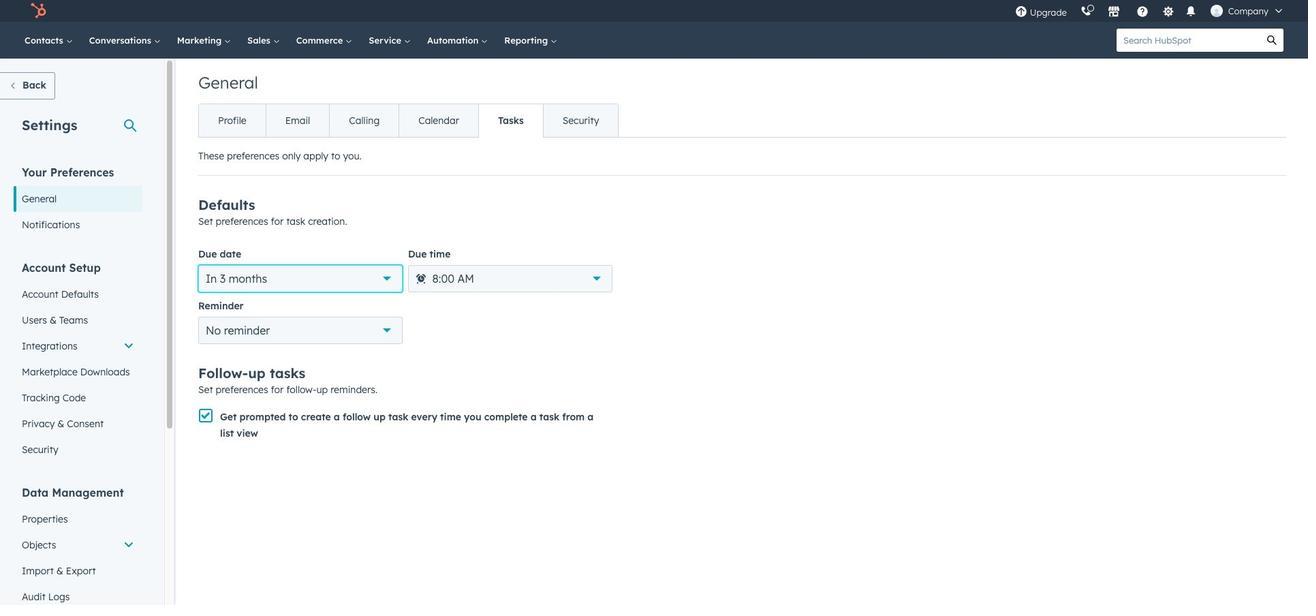 Task type: vqa. For each thing, say whether or not it's contained in the screenshot.
will
no



Task type: locate. For each thing, give the bounding box(es) containing it.
marketplaces image
[[1108, 6, 1120, 18]]

your preferences element
[[14, 165, 142, 238]]

account setup element
[[14, 260, 142, 463]]

menu
[[1008, 0, 1292, 22]]

data management element
[[14, 485, 142, 605]]

navigation
[[198, 104, 619, 138]]



Task type: describe. For each thing, give the bounding box(es) containing it.
jacob simon image
[[1211, 5, 1223, 17]]

Search HubSpot search field
[[1117, 29, 1261, 52]]



